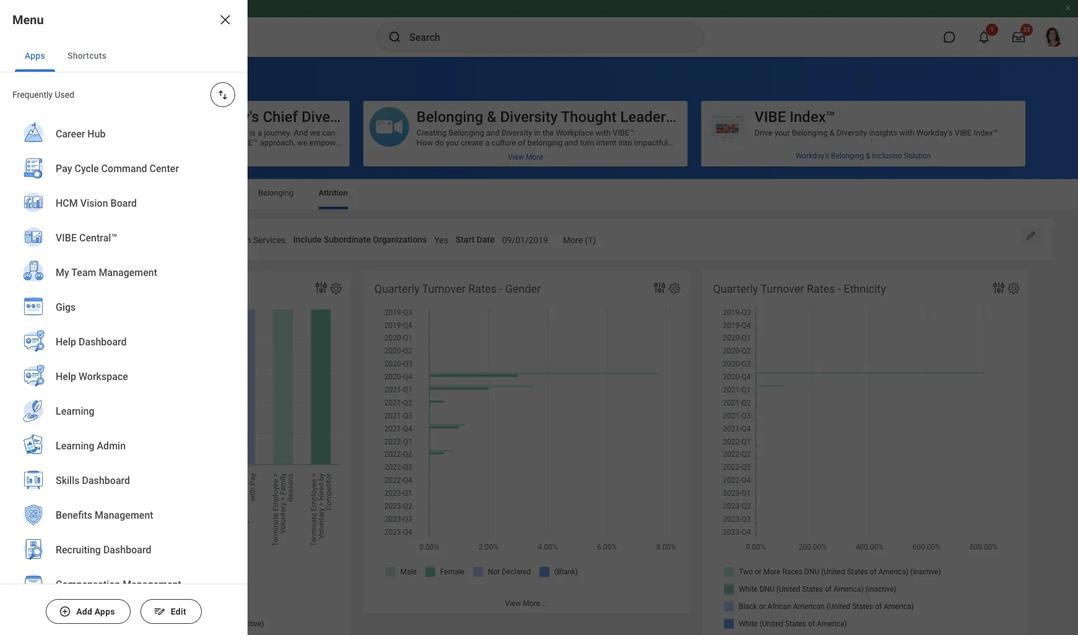 Task type: locate. For each thing, give the bounding box(es) containing it.
our down we're
[[417, 277, 428, 286]]

2 horizontal spatial with
[[900, 128, 915, 137]]

drive your belonging & diversity insights with workday's vibe index™
[[755, 128, 999, 137]]

list containing career hub
[[0, 117, 248, 635]]

1 vertical spatial tab list
[[12, 180, 1066, 209]]

1 vertical spatial central™
[[79, 232, 117, 244]]

1 vertical spatial help
[[56, 371, 76, 383]]

gigs
[[56, 302, 76, 314]]

inclusion,
[[629, 148, 663, 157]]

belonging up relative
[[792, 128, 828, 137]]

against
[[528, 227, 555, 236]]

in up the share
[[534, 128, 541, 137]]

watch down 'enable'
[[417, 178, 439, 187]]

center
[[150, 163, 179, 175]]

taking
[[438, 267, 460, 276]]

diversity left efforts
[[944, 148, 975, 157]]

watch
[[417, 178, 439, 187], [417, 237, 439, 246]]

help up the sense
[[79, 138, 94, 147]]

apps
[[25, 51, 45, 61], [95, 607, 115, 617]]

view
[[505, 599, 521, 608]]

0 horizontal spatial turnover
[[422, 282, 466, 295]]

- for gender
[[500, 282, 503, 295]]

belonging up "do"
[[417, 108, 484, 126]]

1 vertical spatial help
[[634, 158, 649, 167]]

create down accelerate
[[598, 277, 621, 286]]

1 horizontal spatial more
[[563, 235, 583, 245]]

central™ down shortcuts
[[60, 68, 118, 85]]

subordinate
[[324, 235, 371, 245]]

vibe central™ up team
[[56, 232, 117, 244]]

0 vertical spatial more
[[563, 235, 583, 245]]

0 vertical spatial how
[[553, 158, 569, 167]]

social
[[498, 257, 520, 266]]

0 vertical spatial create
[[461, 138, 483, 147]]

0 horizontal spatial of
[[102, 158, 109, 167]]

2 vertical spatial for
[[486, 257, 496, 266]]

in inside uniting at workday for social justice we're taking action to examine our practices and accelerate progress in our company. learn how we're working together to create systemic change both within workday and externally. read blog
[[664, 267, 671, 276]]

creating inside creating belonging and diversity in the workplace with vibe™ how do you create a culture of belonging and turn intent into impactful actions? in this webinar, we share our strategies for valuing inclusion, belonging, and equity for all and show how our solutions can help you enable change. watch webinar
[[417, 128, 447, 137]]

0 horizontal spatial more
[[523, 599, 540, 608]]

justice
[[522, 257, 548, 266]]

we right and
[[310, 128, 320, 137]]

1 vertical spatial create
[[598, 277, 621, 286]]

workday's right measure
[[796, 152, 830, 160]]

workday down 'we're'
[[487, 287, 518, 296]]

from up want
[[157, 108, 188, 126]]

0 horizontal spatial in
[[534, 128, 541, 137]]

change. inside learn how companies, leaders, and organizations each play a role in building equality. join the webinar with workday leaders and discover ways to assess your intentions against outcomes and drive real change. watch webinar
[[645, 227, 673, 236]]

watch down ways
[[417, 237, 439, 246]]

frequently
[[12, 90, 53, 100]]

sort image
[[217, 89, 229, 101]]

1 vertical spatial vibe central™
[[56, 232, 117, 244]]

learning up the skills
[[56, 440, 94, 452]]

in right progress
[[664, 267, 671, 276]]

for left social
[[486, 257, 496, 266]]

1 vertical spatial apps
[[95, 607, 115, 617]]

join
[[479, 217, 494, 227]]

1 horizontal spatial the
[[543, 128, 554, 137]]

do
[[435, 138, 444, 147]]

efforts
[[977, 148, 1001, 157]]

vibe™ up "promotions" at the left top
[[236, 138, 258, 147]]

take
[[302, 158, 317, 167]]

0 horizontal spatial with
[[540, 217, 555, 227]]

quarterly turnover rates - gender
[[375, 282, 541, 295]]

and
[[294, 128, 308, 137]]

1 horizontal spatial ethnicity
[[844, 282, 887, 295]]

compensation management
[[56, 579, 181, 591]]

1 vertical spatial webinar
[[441, 237, 471, 246]]

1 webinar from the top
[[441, 178, 471, 187]]

0 horizontal spatial -
[[500, 282, 503, 295]]

watch inside learn how companies, leaders, and organizations each play a role in building equality. join the webinar with workday leaders and discover ways to assess your intentions against outcomes and drive real change. watch webinar
[[417, 237, 439, 246]]

0 horizontal spatial creating
[[79, 128, 109, 137]]

webinar down assess
[[441, 237, 471, 246]]

help workspace link
[[15, 360, 233, 396]]

organizations
[[544, 207, 593, 217]]

1 vertical spatial index™
[[974, 128, 999, 137]]

2 vertical spatial in
[[664, 267, 671, 276]]

and
[[202, 128, 216, 137], [486, 128, 500, 137], [565, 138, 578, 147], [207, 148, 220, 157], [269, 158, 282, 167], [456, 158, 469, 167], [517, 158, 530, 167], [529, 207, 542, 217], [618, 217, 631, 227], [595, 227, 608, 236], [577, 267, 590, 276], [520, 287, 533, 296]]

equality.
[[447, 217, 477, 227]]

help inside help workspace link
[[56, 371, 76, 383]]

officer
[[363, 108, 408, 126]]

dashboard for skills dashboard
[[82, 475, 130, 487]]

quarterly turnover rates - gender element
[[363, 270, 690, 614]]

we inside creating belonging and diversity in the workplace with vibe™ how do you create a culture of belonging and turn intent into impactful actions? in this webinar, we share our strategies for valuing inclusion, belonging, and equity for all and show how our solutions can help you enable change. watch webinar
[[504, 148, 514, 157]]

0 horizontal spatial apps
[[25, 51, 45, 61]]

0 horizontal spatial create
[[461, 138, 483, 147]]

apps right add
[[95, 607, 115, 617]]

2 vertical spatial your
[[473, 227, 489, 236]]

change.
[[443, 168, 471, 177], [645, 227, 673, 236]]

profile logan mcneil element
[[1037, 24, 1071, 51]]

quarterly turnover rates - ethnicity element
[[702, 270, 1029, 635]]

top termination reasons by ethnicity element
[[25, 270, 351, 635]]

our down diversity
[[222, 138, 234, 147]]

organization:
[[141, 235, 193, 245]]

services
[[253, 235, 286, 245]]

inbox large image
[[1013, 31, 1025, 43]]

1 horizontal spatial workday
[[487, 287, 518, 296]]

2 horizontal spatial in
[[664, 267, 671, 276]]

2 horizontal spatial workday
[[557, 217, 588, 227]]

create inside creating belonging and diversity in the workplace with vibe™ how do you create a culture of belonging and turn intent into impactful actions? in this webinar, we share our strategies for valuing inclusion, belonging, and equity for all and show how our solutions can help you enable change. watch webinar
[[461, 138, 483, 147]]

workday's
[[192, 108, 259, 126], [917, 128, 953, 137], [796, 152, 830, 160]]

1 horizontal spatial index™
[[974, 128, 999, 137]]

into
[[619, 138, 632, 147]]

& up culture
[[487, 108, 497, 126]]

0 vertical spatial tab list
[[0, 40, 248, 72]]

1 vertical spatial in
[[653, 207, 659, 217]]

can up the empower
[[322, 128, 335, 137]]

vibe™ up into
[[613, 128, 635, 137]]

hcm vision board link
[[15, 186, 233, 222]]

2 creating from the left
[[417, 128, 447, 137]]

in right role at top right
[[653, 207, 659, 217]]

how inside creating belonging and diversity in the workplace with vibe™ how do you create a culture of belonging and turn intent into impactful actions? in this webinar, we share our strategies for valuing inclusion, belonging, and equity for all and show how our solutions can help you enable change. watch webinar
[[553, 158, 569, 167]]

more inside the quarterly turnover rates - gender element
[[523, 599, 540, 608]]

help for help dashboard
[[56, 336, 76, 348]]

1 vertical spatial dashboard
[[82, 475, 130, 487]]

belonging inside creating belonging and diversity in the workplace with vibe™ how do you create a culture of belonging and turn intent into impactful actions? in this webinar, we share our strategies for valuing inclusion, belonging, and equity for all and show how our solutions can help you enable change. watch webinar
[[528, 138, 563, 147]]

of up the share
[[518, 138, 526, 147]]

tab list containing summary
[[12, 180, 1066, 209]]

people's
[[292, 148, 321, 157]]

of inside creating belonging and diversity in the workplace with vibe™ how do you create a culture of belonging and turn intent into impactful actions? in this webinar, we share our strategies for valuing inclusion, belonging, and equity for all and show how our solutions can help you enable change. watch webinar
[[518, 138, 526, 147]]

strategies
[[552, 148, 588, 157]]

0 horizontal spatial rates
[[469, 282, 497, 295]]

0 horizontal spatial learn
[[417, 207, 437, 217]]

how up equality. on the top of the page
[[439, 207, 454, 217]]

1 horizontal spatial your
[[473, 227, 489, 236]]

2 learning from the top
[[56, 440, 94, 452]]

dashboard for recruiting dashboard
[[103, 544, 151, 556]]

0 horizontal spatial workday's
[[192, 108, 259, 126]]

1 horizontal spatial belonging
[[528, 138, 563, 147]]

company.
[[430, 277, 465, 286]]

tab list
[[0, 40, 248, 72], [12, 180, 1066, 209]]

thought
[[561, 108, 617, 126]]

2 rates from the left
[[807, 282, 836, 295]]

belonging down "then"
[[258, 188, 294, 198]]

management up text edit icon
[[123, 579, 181, 591]]

for left all
[[495, 158, 505, 167]]

learn up building
[[417, 207, 437, 217]]

index™ up relative
[[790, 108, 836, 126]]

management for compensation
[[123, 579, 181, 591]]

from inside creating a workplace of belonging and diversity is a journey. and we can help you get where you want to go. with our vibe™ approach, we empower you to gauge everything from hiring and promotions to your people's sense of belonging—so you can see where you stand and then take action.
[[166, 148, 183, 157]]

workday's belonging & inclusion solution link
[[702, 147, 1026, 165]]

leaders
[[590, 217, 616, 227]]

creating down a
[[79, 128, 109, 137]]

the down "belonging & diversity thought leadership"
[[543, 128, 554, 137]]

1 - from the left
[[500, 282, 503, 295]]

0 vertical spatial central™
[[60, 68, 118, 85]]

hcm vision board
[[56, 198, 137, 209]]

help down gigs on the left top
[[56, 336, 76, 348]]

your down 'join'
[[473, 227, 489, 236]]

belonging & diversity thought leadership
[[417, 108, 694, 126]]

1 vertical spatial workday's
[[917, 128, 953, 137]]

dashboard down benefits management link
[[103, 544, 151, 556]]

1 vertical spatial management
[[95, 510, 153, 522]]

to inside learn how companies, leaders, and organizations each play a role in building equality. join the webinar with workday leaders and discover ways to assess your intentions against outcomes and drive real change. watch webinar
[[437, 227, 444, 236]]

help inside help dashboard link
[[56, 336, 76, 348]]

learn up within
[[467, 277, 487, 286]]

how down strategies
[[553, 158, 569, 167]]

index™
[[790, 108, 836, 126], [974, 128, 999, 137]]

1 vertical spatial for
[[495, 158, 505, 167]]

0 vertical spatial change.
[[443, 168, 471, 177]]

with inside learn how companies, leaders, and organizations each play a role in building equality. join the webinar with workday leaders and discover ways to assess your intentions against outcomes and drive real change. watch webinar
[[540, 217, 555, 227]]

dashboard for help dashboard
[[79, 336, 127, 348]]

2 quarterly from the left
[[713, 282, 759, 295]]

quarterly for quarterly turnover rates - gender
[[375, 282, 420, 295]]

0 vertical spatial watch
[[417, 178, 439, 187]]

to
[[182, 138, 189, 147], [93, 148, 101, 157], [265, 148, 272, 157], [867, 148, 874, 157], [437, 227, 444, 236], [486, 267, 494, 276], [589, 277, 596, 286]]

0 horizontal spatial ethnicity
[[179, 282, 222, 295]]

&
[[487, 108, 497, 126], [830, 128, 835, 137], [937, 148, 942, 157], [866, 152, 871, 160]]

create up 'this'
[[461, 138, 483, 147]]

0 vertical spatial index™
[[790, 108, 836, 126]]

index™ up efforts
[[974, 128, 999, 137]]

banner
[[0, 0, 1079, 57]]

1 quarterly from the left
[[375, 282, 420, 295]]

2 horizontal spatial of
[[518, 138, 526, 147]]

tab list up webinar
[[12, 180, 1066, 209]]

1 learning from the top
[[56, 406, 94, 418]]

creating a workplace of belonging and diversity is a journey. and we can help you get where you want to go. with our vibe™ approach, we empower you to gauge everything from hiring and promotions to your people's sense of belonging—so you can see where you stand and then take action.
[[79, 128, 343, 167]]

webinar
[[441, 178, 471, 187], [441, 237, 471, 246]]

webinar inside learn how companies, leaders, and organizations each play a role in building equality. join the webinar with workday leaders and discover ways to assess your intentions against outcomes and drive real change. watch webinar
[[441, 237, 471, 246]]

1 rates from the left
[[469, 282, 497, 295]]

2 watch from the top
[[417, 237, 439, 246]]

0 horizontal spatial workday
[[453, 257, 484, 266]]

1 vertical spatial where
[[208, 158, 230, 167]]

belonging down the taylor
[[449, 128, 484, 137]]

2 ethnicity from the left
[[844, 282, 887, 295]]

1 help from the top
[[56, 336, 76, 348]]

we
[[310, 128, 320, 137], [297, 138, 308, 147], [504, 148, 514, 157]]

0 vertical spatial vibe central™
[[25, 68, 118, 85]]

belonging down drive your belonging & diversity insights with workday's vibe index™
[[831, 152, 864, 160]]

1 horizontal spatial apps
[[95, 607, 115, 617]]

creating for creating belonging and diversity in the workplace with vibe™ how do you create a culture of belonging and turn intent into impactful actions? in this webinar, we share our strategies for valuing inclusion, belonging, and equity for all and show how our solutions can help you enable change. watch webinar
[[417, 128, 447, 137]]

career hub
[[56, 128, 106, 140]]

0 horizontal spatial help
[[79, 138, 94, 147]]

0 vertical spatial learn
[[417, 207, 437, 217]]

from down want
[[166, 148, 183, 157]]

0 horizontal spatial your
[[274, 148, 290, 157]]

my team management
[[56, 267, 157, 279]]

2 vertical spatial workday's
[[796, 152, 830, 160]]

help workspace
[[56, 371, 128, 383]]

0 horizontal spatial how
[[439, 207, 454, 217]]

2 turnover from the left
[[761, 282, 805, 295]]

belonging inside creating a workplace of belonging and diversity is a journey. and we can help you get where you want to go. with our vibe™ approach, we empower you to gauge everything from hiring and promotions to your people's sense of belonging—so you can see where you stand and then take action.
[[165, 128, 200, 137]]

help inside creating belonging and diversity in the workplace with vibe™ how do you create a culture of belonging and turn intent into impactful actions? in this webinar, we share our strategies for valuing inclusion, belonging, and equity for all and show how our solutions can help you enable change. watch webinar
[[634, 158, 649, 167]]

our inside creating a workplace of belonging and diversity is a journey. and we can help you get where you want to go. with our vibe™ approach, we empower you to gauge everything from hiring and promotions to your people's sense of belonging—so you can see where you stand and then take action.
[[222, 138, 234, 147]]

main content containing vibe central™
[[0, 57, 1079, 635]]

we're
[[506, 277, 525, 286]]

insights
[[870, 128, 898, 137]]

x image
[[218, 12, 233, 27]]

change. inside creating belonging and diversity in the workplace with vibe™ how do you create a culture of belonging and turn intent into impactful actions? in this webinar, we share our strategies for valuing inclusion, belonging, and equity for all and show how our solutions can help you enable change. watch webinar
[[443, 168, 471, 177]]

1 horizontal spatial turnover
[[761, 282, 805, 295]]

at
[[444, 257, 451, 266]]

0 horizontal spatial change.
[[443, 168, 471, 177]]

dashboard up workspace
[[79, 336, 127, 348]]

edit button
[[140, 599, 202, 624]]

skills
[[56, 475, 80, 487]]

1 horizontal spatial can
[[322, 128, 335, 137]]

a inside creating belonging and diversity in the workplace with vibe™ how do you create a culture of belonging and turn intent into impactful actions? in this webinar, we share our strategies for valuing inclusion, belonging, and equity for all and show how our solutions can help you enable change. watch webinar
[[485, 138, 490, 147]]

add apps
[[76, 607, 115, 617]]

2 - from the left
[[838, 282, 841, 295]]

list
[[0, 117, 248, 635]]

0 vertical spatial the
[[543, 128, 554, 137]]

0 vertical spatial webinar
[[441, 178, 471, 187]]

the inside learn how companies, leaders, and organizations each play a role in building equality. join the webinar with workday leaders and discover ways to assess your intentions against outcomes and drive real change. watch webinar
[[496, 217, 507, 227]]

webinar down belonging,
[[441, 178, 471, 187]]

to down accelerate
[[589, 277, 596, 286]]

1 vertical spatial the
[[496, 217, 507, 227]]

0 vertical spatial in
[[534, 128, 541, 137]]

1 vertical spatial your
[[274, 148, 290, 157]]

workday's up "solution"
[[917, 128, 953, 137]]

with up intent
[[596, 128, 611, 137]]

help
[[79, 138, 94, 147], [634, 158, 649, 167]]

vibe™ inside creating a workplace of belonging and diversity is a journey. and we can help you get where you want to go. with our vibe™ approach, we empower you to gauge everything from hiring and promotions to your people's sense of belonging—so you can see where you stand and then take action.
[[236, 138, 258, 147]]

main content
[[0, 57, 1079, 635]]

summary
[[25, 188, 59, 198]]

you left get
[[96, 138, 109, 147]]

workday up action
[[453, 257, 484, 266]]

vibe™ inside creating belonging and diversity in the workplace with vibe™ how do you create a culture of belonging and turn intent into impactful actions? in this webinar, we share our strategies for valuing inclusion, belonging, and equity for all and show how our solutions can help you enable change. watch webinar
[[613, 128, 635, 137]]

1 horizontal spatial change.
[[645, 227, 673, 236]]

1 vertical spatial more
[[523, 599, 540, 608]]

2 horizontal spatial how
[[553, 158, 569, 167]]

where right the see
[[208, 158, 230, 167]]

management down skills dashboard link
[[95, 510, 153, 522]]

workday
[[557, 217, 588, 227], [453, 257, 484, 266], [487, 287, 518, 296]]

our
[[222, 138, 234, 147], [538, 148, 550, 157], [571, 158, 582, 167], [528, 267, 540, 276], [417, 277, 428, 286]]

creating inside creating a workplace of belonging and diversity is a journey. and we can help you get where you want to go. with our vibe™ approach, we empower you to gauge everything from hiring and promotions to your people's sense of belonging—so you can see where you stand and then take action.
[[79, 128, 109, 137]]

0 vertical spatial help
[[79, 138, 94, 147]]

1 vertical spatial how
[[439, 207, 454, 217]]

our up show
[[538, 148, 550, 157]]

benefits management
[[56, 510, 153, 522]]

drive
[[610, 227, 627, 236]]

0 vertical spatial apps
[[25, 51, 45, 61]]

diversity up performance
[[837, 128, 868, 137]]

examine
[[496, 267, 526, 276]]

edit image
[[1025, 230, 1038, 242]]

0 horizontal spatial index™
[[790, 108, 836, 126]]

recruiting dashboard
[[56, 544, 151, 556]]

creating up how
[[417, 128, 447, 137]]

a up get
[[111, 128, 115, 137]]

your right 'drive'
[[775, 128, 790, 137]]

central™ down hcm vision board
[[79, 232, 117, 244]]

2 webinar from the top
[[441, 237, 471, 246]]

1 horizontal spatial where
[[208, 158, 230, 167]]

Supervisory Organization: Global Modern Services text field
[[94, 228, 286, 249]]

change. down in
[[443, 168, 471, 177]]

1 vertical spatial learning
[[56, 440, 94, 452]]

organization
[[37, 235, 87, 245]]

belonging right focus
[[900, 148, 935, 157]]

and down leaders
[[595, 227, 608, 236]]

benefits management link
[[15, 498, 233, 534]]

and up together
[[577, 267, 590, 276]]

diversity
[[302, 108, 359, 126], [500, 108, 558, 126], [502, 128, 532, 137], [837, 128, 868, 137], [944, 148, 975, 157]]

learn inside learn how companies, leaders, and organizations each play a role in building equality. join the webinar with workday leaders and discover ways to assess your intentions against outcomes and drive real change. watch webinar
[[417, 207, 437, 217]]

vibe inside global navigation dialog
[[56, 232, 77, 244]]

2 vertical spatial dashboard
[[103, 544, 151, 556]]

& up performance
[[830, 128, 835, 137]]

of up want
[[156, 128, 163, 137]]

belonging up show
[[528, 138, 563, 147]]

1 vertical spatial change.
[[645, 227, 673, 236]]

help inside creating a workplace of belonging and diversity is a journey. and we can help you get where you want to go. with our vibe™ approach, we empower you to gauge everything from hiring and promotions to your people's sense of belonging—so you can see where you stand and then take action.
[[79, 138, 94, 147]]

1 horizontal spatial rates
[[807, 282, 836, 295]]

can inside creating belonging and diversity in the workplace with vibe™ how do you create a culture of belonging and turn intent into impactful actions? in this webinar, we share our strategies for valuing inclusion, belonging, and equity for all and show how our solutions can help you enable change. watch webinar
[[619, 158, 632, 167]]

1 horizontal spatial vibe™
[[613, 128, 635, 137]]

1 turnover from the left
[[422, 282, 466, 295]]

this
[[458, 148, 471, 157]]

working
[[527, 277, 555, 286]]

0 vertical spatial your
[[775, 128, 790, 137]]

skills dashboard link
[[15, 464, 233, 500]]

the up intentions
[[496, 217, 507, 227]]

1 ethnicity from the left
[[179, 282, 222, 295]]

a inside learn how companies, leaders, and organizations each play a role in building equality. join the webinar with workday leaders and discover ways to assess your intentions against outcomes and drive real change. watch webinar
[[631, 207, 635, 217]]

for up 'solutions'
[[590, 148, 600, 157]]

0 vertical spatial learning
[[56, 406, 94, 418]]

dashboard up the benefits management
[[82, 475, 130, 487]]

to left go.
[[182, 138, 189, 147]]

0 horizontal spatial vibe™
[[236, 138, 258, 147]]

learn
[[417, 207, 437, 217], [467, 277, 487, 286]]

creating
[[79, 128, 109, 137], [417, 128, 447, 137]]

2 help from the top
[[56, 371, 76, 383]]

help left workspace
[[56, 371, 76, 383]]

quarterly turnover rates - ethnicity
[[713, 282, 887, 295]]

to left focus
[[867, 148, 874, 157]]

diversity up culture
[[502, 128, 532, 137]]

learning up "learning admin"
[[56, 406, 94, 418]]

a left role at top right
[[631, 207, 635, 217]]

2 horizontal spatial can
[[619, 158, 632, 167]]

0 vertical spatial workday's
[[192, 108, 259, 126]]

create inside uniting at workday for social justice we're taking action to examine our practices and accelerate progress in our company. learn how we're working together to create systemic change both within workday and externally. read blog
[[598, 277, 621, 286]]

systemic
[[623, 277, 655, 286]]

creating for creating a workplace of belonging and diversity is a journey. and we can help you get where you want to go. with our vibe™ approach, we empower you to gauge everything from hiring and promotions to your people's sense of belonging—so you can see where you stand and then take action.
[[79, 128, 109, 137]]

add
[[76, 607, 92, 617]]

1 horizontal spatial create
[[598, 277, 621, 286]]

action.
[[319, 158, 343, 167]]

0 horizontal spatial quarterly
[[375, 282, 420, 295]]

rates for ethnicity
[[807, 282, 836, 295]]

a up webinar,
[[485, 138, 490, 147]]

1 creating from the left
[[79, 128, 109, 137]]

we down and
[[297, 138, 308, 147]]

1 horizontal spatial with
[[596, 128, 611, 137]]

ethnicity
[[179, 282, 222, 295], [844, 282, 887, 295]]

1 horizontal spatial creating
[[417, 128, 447, 137]]

belonging,
[[417, 158, 454, 167]]

with
[[204, 138, 220, 147]]

see
[[193, 158, 206, 167]]

learning for learning admin
[[56, 440, 94, 452]]

and down the share
[[517, 158, 530, 167]]

0 vertical spatial help
[[56, 336, 76, 348]]

belonging inside creating belonging and diversity in the workplace with vibe™ how do you create a culture of belonging and turn intent into impactful actions? in this webinar, we share our strategies for valuing inclusion, belonging, and equity for all and show how our solutions can help you enable change. watch webinar
[[449, 128, 484, 137]]

with up the against
[[540, 217, 555, 227]]

skills dashboard
[[56, 475, 130, 487]]

1 horizontal spatial -
[[838, 282, 841, 295]]

1 horizontal spatial help
[[634, 158, 649, 167]]

learning for learning
[[56, 406, 94, 418]]

1 watch from the top
[[417, 178, 439, 187]]

in
[[534, 128, 541, 137], [653, 207, 659, 217], [664, 267, 671, 276]]

1 horizontal spatial how
[[489, 277, 504, 286]]

where down workplace
[[124, 138, 146, 147]]



Task type: vqa. For each thing, say whether or not it's contained in the screenshot.
solutions
yes



Task type: describe. For each thing, give the bounding box(es) containing it.
cycle
[[75, 163, 99, 175]]

chief
[[263, 108, 298, 126]]

& right "solution"
[[937, 148, 942, 157]]

gender
[[505, 282, 541, 295]]

& left focus
[[866, 152, 871, 160]]

ethnicity for top termination reasons by ethnicity
[[179, 282, 222, 295]]

more inside text field
[[563, 235, 583, 245]]

central™ inside vibe central™ link
[[79, 232, 117, 244]]

turnover for gender
[[422, 282, 466, 295]]

gigs link
[[15, 290, 233, 326]]

solutions
[[584, 158, 617, 167]]

the inside creating belonging and diversity in the workplace with vibe™ how do you create a culture of belonging and turn intent into impactful actions? in this webinar, we share our strategies for valuing inclusion, belonging, and equity for all and show how our solutions can help you enable change. watch webinar
[[543, 128, 554, 137]]

text edit image
[[153, 606, 166, 618]]

pay cycle command center
[[56, 163, 179, 175]]

plus circle image
[[59, 606, 71, 618]]

progress
[[631, 267, 662, 276]]

apps button
[[15, 40, 55, 72]]

your inside learn how companies, leaders, and organizations each play a role in building equality. join the webinar with workday leaders and discover ways to assess your intentions against outcomes and drive real change. watch webinar
[[473, 227, 489, 236]]

everything
[[127, 148, 164, 157]]

1 horizontal spatial of
[[156, 128, 163, 137]]

reasons
[[119, 282, 162, 295]]

close environment banner image
[[1065, 4, 1073, 12]]

how inside learn how companies, leaders, and organizations each play a role in building equality. join the webinar with workday leaders and discover ways to assess your intentions against outcomes and drive real change. watch webinar
[[439, 207, 454, 217]]

webinar
[[509, 217, 538, 227]]

vibe central™ inside main content
[[25, 68, 118, 85]]

read
[[417, 296, 435, 306]]

hires
[[84, 188, 103, 198]]

board
[[111, 198, 137, 209]]

our down strategies
[[571, 158, 582, 167]]

belonging—so
[[111, 158, 162, 167]]

and up culture
[[486, 128, 500, 137]]

workplace
[[556, 128, 594, 137]]

webinar inside creating belonging and diversity in the workplace with vibe™ how do you create a culture of belonging and turn intent into impactful actions? in this webinar, we share our strategies for valuing inclusion, belonging, and equity for all and show how our solutions can help you enable change. watch webinar
[[441, 178, 471, 187]]

and up strategies
[[565, 138, 578, 147]]

a right is
[[258, 128, 262, 137]]

09/01/2019 text field
[[502, 228, 548, 249]]

learn how companies, leaders, and organizations each play a role in building equality. join the webinar with workday leaders and discover ways to assess your intentions against outcomes and drive real change. watch webinar
[[417, 207, 673, 246]]

add apps button
[[46, 599, 131, 624]]

0 horizontal spatial we
[[297, 138, 308, 147]]

creating belonging and diversity in the workplace with vibe™ how do you create a culture of belonging and turn intent into impactful actions? in this webinar, we share our strategies for valuing inclusion, belonging, and equity for all and show how our solutions can help you enable change. watch webinar
[[417, 128, 668, 187]]

0 vertical spatial for
[[590, 148, 600, 157]]

carin
[[412, 108, 447, 126]]

0 vertical spatial where
[[124, 138, 146, 147]]

focus
[[876, 148, 898, 157]]

quarterly for quarterly turnover rates - ethnicity
[[713, 282, 759, 295]]

workplace
[[117, 128, 154, 137]]

within
[[463, 287, 485, 296]]

belonging inside tab list
[[258, 188, 294, 198]]

organizations
[[373, 235, 427, 245]]

0 horizontal spatial can
[[178, 158, 191, 167]]

get
[[111, 138, 122, 147]]

want
[[162, 138, 180, 147]]

modern
[[221, 235, 251, 245]]

More (1) text field
[[563, 228, 596, 249]]

learn inside uniting at workday for social justice we're taking action to examine our practices and accelerate progress in our company. learn how we're working together to create systemic change both within workday and externally. read blog
[[467, 277, 487, 286]]

actions?
[[417, 148, 447, 157]]

uniting at workday for social justice we're taking action to examine our practices and accelerate progress in our company. learn how we're working together to create systemic change both within workday and externally. read blog
[[417, 257, 671, 306]]

recruiting dashboard link
[[15, 533, 233, 569]]

and down 'we're'
[[520, 287, 533, 296]]

command
[[101, 163, 147, 175]]

Yes text field
[[434, 228, 448, 249]]

global navigation dialog
[[0, 0, 248, 635]]

hcm
[[56, 198, 78, 209]]

include subordinate organizations element
[[434, 227, 448, 250]]

top
[[36, 282, 55, 295]]

organization element
[[94, 227, 286, 250]]

you down "promotions" at the left top
[[232, 158, 244, 167]]

you down want
[[163, 158, 176, 167]]

search image
[[387, 30, 402, 45]]

and down 'this'
[[456, 158, 469, 167]]

career
[[56, 128, 85, 140]]

a
[[79, 108, 89, 126]]

recruiting
[[56, 544, 101, 556]]

journey.
[[264, 128, 292, 137]]

diversity up the share
[[500, 108, 558, 126]]

you up everything
[[148, 138, 160, 147]]

to up the sense
[[93, 148, 101, 157]]

frequently used
[[12, 90, 74, 100]]

externally.
[[535, 287, 571, 296]]

(1)
[[585, 235, 596, 245]]

we're
[[417, 267, 436, 276]]

1 vertical spatial workday
[[453, 257, 484, 266]]

workday inside learn how companies, leaders, and organizations each play a role in building equality. join the webinar with workday leaders and discover ways to assess your intentions against outcomes and drive real change. watch webinar
[[557, 217, 588, 227]]

learning admin link
[[15, 429, 233, 465]]

how
[[417, 138, 433, 147]]

assess
[[446, 227, 471, 236]]

all
[[507, 158, 515, 167]]

vibe central™ inside global navigation dialog
[[56, 232, 117, 244]]

- for ethnicity
[[838, 282, 841, 295]]

pay cycle command center link
[[15, 152, 233, 188]]

to down approach,
[[265, 148, 272, 157]]

top termination reasons by ethnicity
[[36, 282, 222, 295]]

in inside creating belonging and diversity in the workplace with vibe™ how do you create a culture of belonging and turn intent into impactful actions? in this webinar, we share our strategies for valuing inclusion, belonging, and equity for all and show how our solutions can help you enable change. watch webinar
[[534, 128, 541, 137]]

blog
[[437, 296, 453, 306]]

to right action
[[486, 267, 494, 276]]

global
[[195, 235, 219, 245]]

building
[[417, 217, 445, 227]]

0 vertical spatial management
[[99, 267, 157, 279]]

measure
[[755, 148, 786, 157]]

1 horizontal spatial we
[[310, 128, 320, 137]]

share
[[516, 148, 536, 157]]

our down justice
[[528, 267, 540, 276]]

relative
[[788, 148, 816, 157]]

a message from workday's chief diversity officer carin taylor
[[79, 108, 491, 126]]

yes
[[434, 235, 448, 245]]

compensation
[[56, 579, 120, 591]]

used
[[55, 90, 74, 100]]

and down with
[[207, 148, 220, 157]]

team
[[71, 267, 96, 279]]

2 horizontal spatial your
[[775, 128, 790, 137]]

start date element
[[502, 227, 548, 250]]

workspace
[[79, 371, 128, 383]]

and up webinar
[[529, 207, 542, 217]]

apps inside tab list
[[25, 51, 45, 61]]

management for benefits
[[95, 510, 153, 522]]

performance
[[818, 148, 865, 157]]

attrition
[[319, 188, 348, 198]]

notifications large image
[[978, 31, 991, 43]]

and left "then"
[[269, 158, 282, 167]]

menu
[[12, 12, 44, 27]]

equity
[[471, 158, 493, 167]]

in inside learn how companies, leaders, and organizations each play a role in building equality. join the webinar with workday leaders and discover ways to assess your intentions against outcomes and drive real change. watch webinar
[[653, 207, 659, 217]]

...
[[542, 599, 548, 608]]

ways
[[417, 227, 435, 236]]

outcomes
[[557, 227, 593, 236]]

1 horizontal spatial workday's
[[796, 152, 830, 160]]

tab list containing apps
[[0, 40, 248, 72]]

companies,
[[456, 207, 497, 217]]

and down the play
[[618, 217, 631, 227]]

you up the sense
[[79, 148, 91, 157]]

in
[[449, 148, 456, 157]]

you down inclusion,
[[651, 158, 664, 167]]

watch inside creating belonging and diversity in the workplace with vibe™ how do you create a culture of belonging and turn intent into impactful actions? in this webinar, we share our strategies for valuing inclusion, belonging, and equity for all and show how our solutions can help you enable change. watch webinar
[[417, 178, 439, 187]]

together
[[557, 277, 587, 286]]

diversity
[[218, 128, 248, 137]]

include subordinate organizations
[[293, 235, 427, 245]]

central™ inside main content
[[60, 68, 118, 85]]

go.
[[191, 138, 202, 147]]

action
[[462, 267, 484, 276]]

learning admin
[[56, 440, 126, 452]]

edit
[[171, 607, 186, 617]]

diversity inside creating belonging and diversity in the workplace with vibe™ how do you create a culture of belonging and turn intent into impactful actions? in this webinar, we share our strategies for valuing inclusion, belonging, and equity for all and show how our solutions can help you enable change. watch webinar
[[502, 128, 532, 137]]

diversity up the empower
[[302, 108, 359, 126]]

for inside uniting at workday for social justice we're taking action to examine our practices and accelerate progress in our company. learn how we're working together to create systemic change both within workday and externally. read blog
[[486, 257, 496, 266]]

and up with
[[202, 128, 216, 137]]

start
[[456, 235, 475, 245]]

start date
[[456, 235, 495, 245]]

rates for gender
[[469, 282, 497, 295]]

role
[[637, 207, 651, 217]]

you up in
[[446, 138, 459, 147]]

help for help workspace
[[56, 371, 76, 383]]

ethnicity for quarterly turnover rates - ethnicity
[[844, 282, 887, 295]]

your inside creating a workplace of belonging and diversity is a journey. and we can help you get where you want to go. with our vibe™ approach, we empower you to gauge everything from hiring and promotions to your people's sense of belonging—so you can see where you stand and then take action.
[[274, 148, 290, 157]]

0 vertical spatial from
[[157, 108, 188, 126]]

discover
[[633, 217, 664, 227]]

with inside creating belonging and diversity in the workplace with vibe™ how do you create a culture of belonging and turn intent into impactful actions? in this webinar, we share our strategies for valuing inclusion, belonging, and equity for all and show how our solutions can help you enable change. watch webinar
[[596, 128, 611, 137]]

how inside uniting at workday for social justice we're taking action to examine our practices and accelerate progress in our company. learn how we're working together to create systemic change both within workday and externally. read blog
[[489, 277, 504, 286]]

shortcuts
[[67, 51, 107, 61]]

tab list inside main content
[[12, 180, 1066, 209]]

turnover for ethnicity
[[761, 282, 805, 295]]



